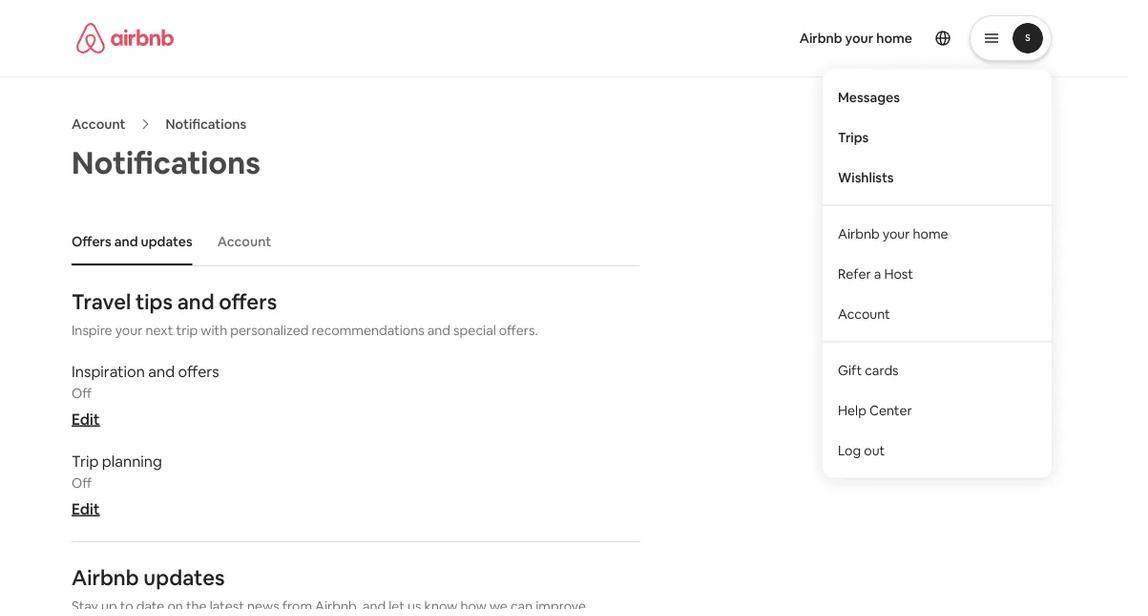 Task type: describe. For each thing, give the bounding box(es) containing it.
0 vertical spatial notifications
[[166, 116, 246, 133]]

cards
[[865, 361, 899, 379]]

updates inside tab panel
[[144, 564, 225, 591]]

edit button for edit
[[72, 499, 100, 518]]

off inside trip planning off edit
[[72, 474, 92, 492]]

help center link
[[823, 390, 1052, 430]]

profile element
[[587, 0, 1052, 478]]

account button
[[208, 223, 281, 260]]

log out
[[838, 442, 885, 459]]

your inside travel tips and offers inspire your next trip with personalized recommendations and special offers.
[[115, 322, 143, 339]]

host
[[884, 265, 914, 282]]

offers.
[[499, 322, 538, 339]]

wishlists link
[[823, 157, 1052, 197]]

log
[[838, 442, 861, 459]]

refer a host
[[838, 265, 914, 282]]

your for airbnb your home "link" to the bottom
[[883, 225, 910, 242]]

edit inside trip planning off edit
[[72, 499, 100, 518]]

a
[[874, 265, 881, 282]]

log out button
[[823, 430, 1052, 470]]

0 vertical spatial airbnb
[[800, 30, 843, 47]]

planning
[[102, 451, 162, 471]]

messages
[[838, 88, 900, 106]]

home for airbnb your home "link" to the bottom
[[913, 225, 948, 242]]

refer
[[838, 265, 871, 282]]

and left special
[[427, 322, 451, 339]]

travel
[[72, 288, 131, 315]]

notifications element
[[62, 218, 640, 609]]

trips
[[838, 129, 869, 146]]

special
[[454, 322, 496, 339]]

offers
[[72, 233, 111, 250]]

1 horizontal spatial account link
[[823, 294, 1052, 334]]

0 vertical spatial airbnb your home link
[[788, 18, 924, 58]]

and inside inspiration and offers off edit
[[148, 361, 175, 381]]

next
[[146, 322, 173, 339]]

account for the topmost account link
[[72, 116, 125, 133]]

your for top airbnb your home "link"
[[845, 30, 874, 47]]

0 vertical spatial account link
[[72, 116, 125, 133]]

help
[[838, 402, 867, 419]]

gift cards
[[838, 361, 899, 379]]

edit inside inspiration and offers off edit
[[72, 409, 100, 429]]

refer a host link
[[823, 254, 1052, 294]]

1 vertical spatial airbnb
[[838, 225, 880, 242]]



Task type: locate. For each thing, give the bounding box(es) containing it.
1 horizontal spatial your
[[845, 30, 874, 47]]

airbnb up refer
[[838, 225, 880, 242]]

1 vertical spatial edit button
[[72, 499, 100, 518]]

trip planning off edit
[[72, 451, 162, 518]]

1 vertical spatial off
[[72, 474, 92, 492]]

edit button up trip
[[72, 409, 100, 429]]

trip
[[176, 322, 198, 339]]

1 vertical spatial airbnb your home
[[838, 225, 948, 242]]

1 off from the top
[[72, 385, 92, 402]]

offers and updates
[[72, 233, 193, 250]]

0 vertical spatial offers
[[219, 288, 277, 315]]

1 vertical spatial your
[[883, 225, 910, 242]]

1 vertical spatial edit
[[72, 499, 100, 518]]

account inside profile element
[[838, 305, 890, 322]]

offers
[[219, 288, 277, 315], [178, 361, 219, 381]]

off
[[72, 385, 92, 402], [72, 474, 92, 492]]

inspiration and offers off edit
[[72, 361, 219, 429]]

2 off from the top
[[72, 474, 92, 492]]

out
[[864, 442, 885, 459]]

offers and updates button
[[62, 223, 202, 260]]

off down trip
[[72, 474, 92, 492]]

airbnb your home link up host
[[823, 213, 1052, 254]]

messages link
[[823, 77, 1052, 117]]

and up trip
[[177, 288, 214, 315]]

1 vertical spatial account
[[217, 233, 271, 250]]

home up the refer a host link
[[913, 225, 948, 242]]

0 vertical spatial edit
[[72, 409, 100, 429]]

airbnb up messages
[[800, 30, 843, 47]]

2 horizontal spatial your
[[883, 225, 910, 242]]

1 vertical spatial airbnb your home link
[[823, 213, 1052, 254]]

airbnb your home link up messages
[[788, 18, 924, 58]]

airbnb inside offers and updates tab panel
[[72, 564, 139, 591]]

inspiration
[[72, 361, 145, 381]]

offers inside travel tips and offers inspire your next trip with personalized recommendations and special offers.
[[219, 288, 277, 315]]

1 vertical spatial home
[[913, 225, 948, 242]]

personalized
[[230, 322, 309, 339]]

account
[[72, 116, 125, 133], [217, 233, 271, 250], [838, 305, 890, 322]]

0 vertical spatial home
[[877, 30, 913, 47]]

2 vertical spatial your
[[115, 322, 143, 339]]

2 vertical spatial airbnb
[[72, 564, 139, 591]]

account for account button
[[217, 233, 271, 250]]

your up host
[[883, 225, 910, 242]]

wishlists
[[838, 169, 894, 186]]

tab list containing offers and updates
[[62, 218, 640, 265]]

1 edit button from the top
[[72, 409, 100, 429]]

0 horizontal spatial your
[[115, 322, 143, 339]]

airbnb updates
[[72, 564, 225, 591]]

and
[[114, 233, 138, 250], [177, 288, 214, 315], [427, 322, 451, 339], [148, 361, 175, 381]]

and right offers
[[114, 233, 138, 250]]

tips
[[135, 288, 173, 315]]

tab list
[[62, 218, 640, 265]]

updates
[[141, 233, 193, 250], [144, 564, 225, 591]]

0 vertical spatial edit button
[[72, 409, 100, 429]]

0 horizontal spatial account
[[72, 116, 125, 133]]

1 vertical spatial offers
[[178, 361, 219, 381]]

help center
[[838, 402, 912, 419]]

airbnb your home for airbnb your home "link" to the bottom
[[838, 225, 948, 242]]

2 edit from the top
[[72, 499, 100, 518]]

account inside button
[[217, 233, 271, 250]]

airbnb your home up messages
[[800, 30, 913, 47]]

edit down trip
[[72, 499, 100, 518]]

airbnb your home link
[[788, 18, 924, 58], [823, 213, 1052, 254]]

notifications
[[166, 116, 246, 133], [72, 142, 261, 182]]

your up messages
[[845, 30, 874, 47]]

home
[[877, 30, 913, 47], [913, 225, 948, 242]]

gift cards link
[[823, 350, 1052, 390]]

airbnb down trip planning off edit at the left bottom
[[72, 564, 139, 591]]

off inside inspiration and offers off edit
[[72, 385, 92, 402]]

edit button for off
[[72, 409, 100, 429]]

0 vertical spatial updates
[[141, 233, 193, 250]]

updates inside button
[[141, 233, 193, 250]]

edit button down trip
[[72, 499, 100, 518]]

airbnb your home for top airbnb your home "link"
[[800, 30, 913, 47]]

1 vertical spatial notifications
[[72, 142, 261, 182]]

off down inspiration
[[72, 385, 92, 402]]

travel tips and offers inspire your next trip with personalized recommendations and special offers.
[[72, 288, 538, 339]]

and inside offers and updates button
[[114, 233, 138, 250]]

home up messages
[[877, 30, 913, 47]]

2 vertical spatial account
[[838, 305, 890, 322]]

center
[[870, 402, 912, 419]]

trips link
[[823, 117, 1052, 157]]

edit button
[[72, 409, 100, 429], [72, 499, 100, 518]]

0 vertical spatial off
[[72, 385, 92, 402]]

1 horizontal spatial account
[[217, 233, 271, 250]]

offers and updates tab panel
[[72, 288, 640, 609]]

airbnb
[[800, 30, 843, 47], [838, 225, 880, 242], [72, 564, 139, 591]]

offers down trip
[[178, 361, 219, 381]]

0 vertical spatial account
[[72, 116, 125, 133]]

0 vertical spatial your
[[845, 30, 874, 47]]

0 horizontal spatial account link
[[72, 116, 125, 133]]

offers up personalized
[[219, 288, 277, 315]]

airbnb your home
[[800, 30, 913, 47], [838, 225, 948, 242]]

1 vertical spatial updates
[[144, 564, 225, 591]]

0 vertical spatial airbnb your home
[[800, 30, 913, 47]]

offers inside inspiration and offers off edit
[[178, 361, 219, 381]]

1 vertical spatial account link
[[823, 294, 1052, 334]]

gift
[[838, 361, 862, 379]]

your left next
[[115, 322, 143, 339]]

recommendations
[[312, 322, 425, 339]]

home for top airbnb your home "link"
[[877, 30, 913, 47]]

with
[[201, 322, 227, 339]]

edit up trip
[[72, 409, 100, 429]]

trip
[[72, 451, 99, 471]]

airbnb your home up host
[[838, 225, 948, 242]]

2 horizontal spatial account
[[838, 305, 890, 322]]

account link
[[72, 116, 125, 133], [823, 294, 1052, 334]]

your
[[845, 30, 874, 47], [883, 225, 910, 242], [115, 322, 143, 339]]

inspire
[[72, 322, 112, 339]]

2 edit button from the top
[[72, 499, 100, 518]]

edit
[[72, 409, 100, 429], [72, 499, 100, 518]]

and down next
[[148, 361, 175, 381]]

1 edit from the top
[[72, 409, 100, 429]]



Task type: vqa. For each thing, say whether or not it's contained in the screenshot.
days
no



